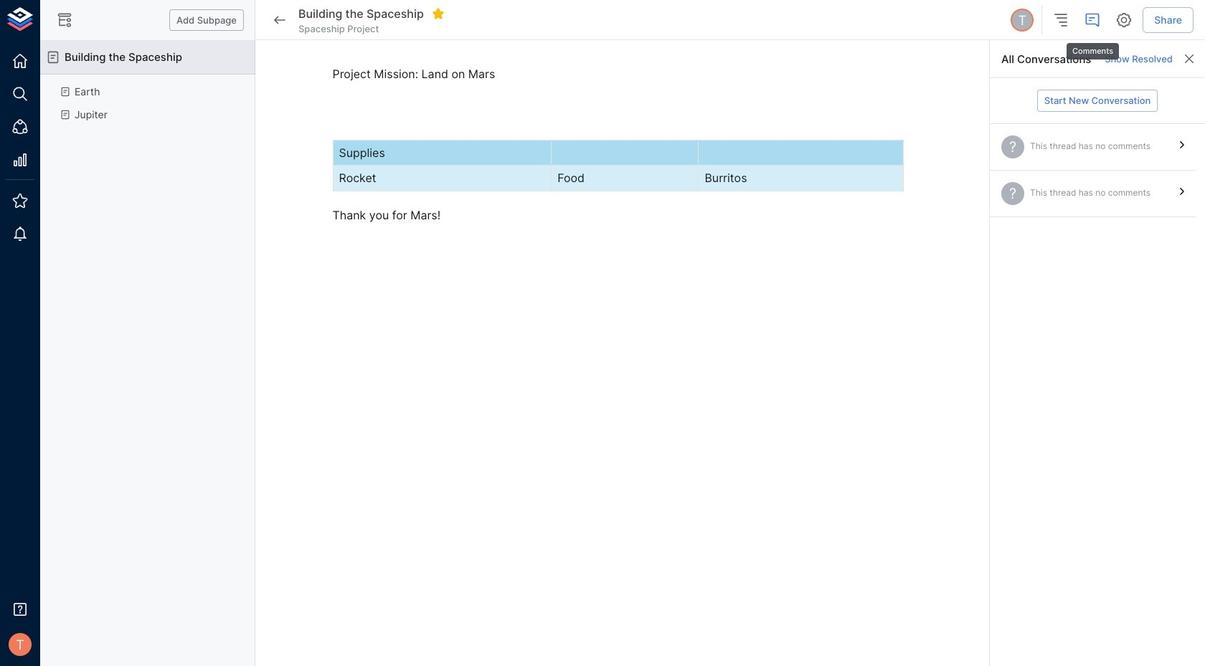Task type: vqa. For each thing, say whether or not it's contained in the screenshot.
tooltip
yes



Task type: describe. For each thing, give the bounding box(es) containing it.
comments image
[[1084, 11, 1101, 29]]

remove favorite image
[[432, 7, 445, 20]]

table of contents image
[[1053, 11, 1070, 29]]

settings image
[[1116, 11, 1133, 29]]

hide wiki image
[[56, 11, 73, 29]]



Task type: locate. For each thing, give the bounding box(es) containing it.
go back image
[[271, 11, 288, 29]]

tooltip
[[1065, 33, 1121, 61]]



